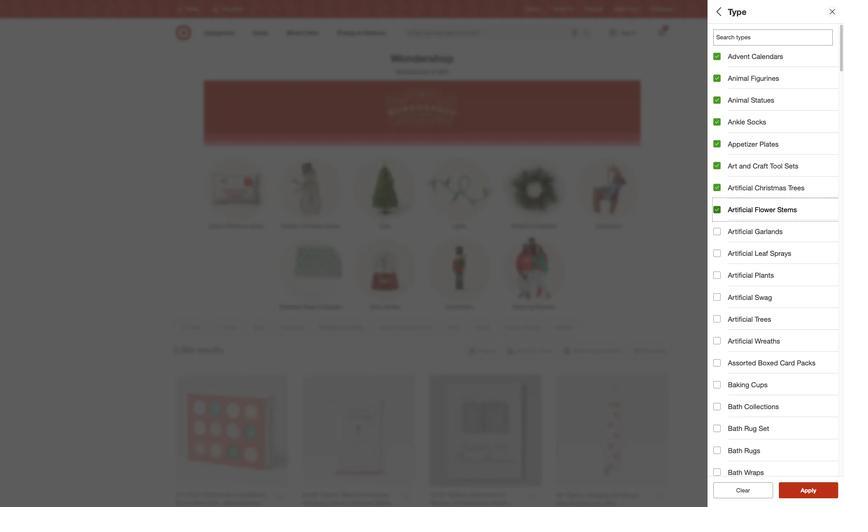 Task type: locate. For each thing, give the bounding box(es) containing it.
1 vertical spatial type
[[714, 29, 729, 37]]

advent down calendars;
[[728, 52, 750, 60]]

type down all
[[714, 29, 729, 37]]

clear inside clear all button
[[733, 487, 747, 494]]

1 vertical spatial wondershop
[[396, 68, 429, 75]]

results for 2,394 results
[[196, 345, 223, 355]]

include out of stock
[[728, 285, 789, 293]]

artificial
[[728, 183, 753, 192], [728, 205, 753, 214], [728, 227, 753, 236], [728, 249, 753, 258], [728, 271, 753, 279], [728, 293, 753, 301], [728, 315, 753, 323], [728, 337, 753, 345]]

1 vertical spatial &
[[317, 304, 321, 310]]

circle
[[628, 6, 639, 12]]

set
[[759, 424, 769, 433]]

ad
[[568, 6, 574, 12]]

5 artificial from the top
[[728, 271, 753, 279]]

see results button
[[779, 482, 839, 498]]

wondershop left (2,394)
[[396, 68, 429, 75]]

1 horizontal spatial outdoor
[[737, 108, 764, 116]]

quantity
[[744, 82, 772, 91]]

1 horizontal spatial wreaths
[[755, 337, 780, 345]]

garlands
[[536, 223, 556, 229], [755, 227, 783, 236]]

clear left all at the right bottom of page
[[733, 487, 747, 494]]

1 bath from the top
[[728, 402, 743, 411]]

artificial right artificial trees checkbox
[[728, 315, 753, 323]]

wondershop inside wondershop wondershop (2,394)
[[396, 68, 429, 75]]

1 vertical spatial trees
[[379, 223, 391, 229]]

snow globes link
[[348, 236, 422, 311]]

7 artificial from the top
[[728, 315, 753, 323]]

8 artificial from the top
[[728, 337, 753, 345]]

find stores link
[[650, 6, 673, 12]]

0 vertical spatial indoor
[[714, 108, 735, 116]]

wreaths & garlands link
[[497, 155, 571, 230]]

0 horizontal spatial indoor
[[209, 223, 224, 229]]

christmas inside type dialog
[[755, 183, 787, 192]]

1 vertical spatial advent
[[728, 52, 750, 60]]

0 vertical spatial results
[[196, 345, 223, 355]]

outdoor inside button
[[737, 108, 764, 116]]

assorted boxed card packs
[[728, 359, 816, 367]]

color
[[714, 235, 732, 243]]

results for see results
[[805, 487, 824, 494]]

wreaths inside type dialog
[[755, 337, 780, 345]]

target circle
[[614, 6, 639, 12]]

wondershop at target image
[[204, 80, 641, 146]]

see
[[793, 487, 804, 494]]

Artificial Swag checkbox
[[714, 293, 721, 301]]

advent
[[714, 38, 730, 44], [728, 52, 750, 60]]

artificial down and
[[728, 183, 753, 192]]

art and craft tool sets
[[728, 162, 799, 170]]

clear for clear all
[[733, 487, 747, 494]]

bath left "rug"
[[728, 424, 743, 433]]

2,394 results
[[173, 345, 223, 355]]

nutcrackers link
[[422, 236, 497, 311]]

1 horizontal spatial trees
[[755, 315, 771, 323]]

calendars;
[[731, 38, 756, 44]]

0 horizontal spatial christmas
[[225, 223, 248, 229]]

clear down bath wraps
[[737, 487, 750, 494]]

1 clear from the left
[[733, 487, 747, 494]]

results inside see results button
[[805, 487, 824, 494]]

type inside dialog
[[728, 6, 747, 17]]

statues
[[751, 96, 775, 104]]

advent inside type dialog
[[728, 52, 750, 60]]

decor inside indoor christmas decor link
[[250, 223, 263, 229]]

craft
[[753, 162, 768, 170]]

deals
[[714, 159, 732, 167]]

artificial down rating
[[728, 205, 753, 214]]

1 horizontal spatial christmas
[[302, 223, 325, 229]]

stems
[[778, 205, 797, 214]]

artificial up fpo/apo
[[728, 249, 753, 258]]

bath rug set
[[728, 424, 769, 433]]

0 vertical spatial trees
[[788, 183, 805, 192]]

redcard
[[585, 6, 603, 12]]

artificial up assorted
[[728, 337, 753, 345]]

type inside type advent calendars; animal figurines; animal statues; ankl
[[714, 29, 729, 37]]

artificial plants
[[728, 271, 774, 279]]

figurines;
[[774, 38, 796, 44]]

package quantity
[[714, 82, 772, 91]]

0 vertical spatial advent
[[714, 38, 730, 44]]

2 vertical spatial trees
[[755, 315, 771, 323]]

artificial right artificial garlands checkbox
[[728, 227, 753, 236]]

type right all
[[728, 6, 747, 17]]

paper
[[302, 304, 316, 310]]

clear
[[733, 487, 747, 494], [737, 487, 750, 494]]

animal down features
[[728, 74, 749, 82]]

2 horizontal spatial christmas
[[755, 183, 787, 192]]

artificial christmas trees
[[728, 183, 805, 192]]

baking
[[728, 381, 750, 389]]

ankle socks
[[728, 118, 767, 126]]

plants
[[755, 271, 774, 279]]

bath right bath wraps "checkbox"
[[728, 468, 743, 476]]

results
[[196, 345, 223, 355], [805, 487, 824, 494]]

Bath Rugs checkbox
[[714, 447, 721, 454]]

decor for indoor christmas decor
[[250, 223, 263, 229]]

decor for outdoor christmas decor
[[326, 223, 340, 229]]

type advent calendars; animal figurines; animal statues; ankl
[[714, 29, 844, 44]]

clear button
[[714, 482, 773, 498]]

wrapping
[[279, 304, 301, 310]]

results right see
[[805, 487, 824, 494]]

theme button
[[714, 202, 844, 228]]

target
[[614, 6, 626, 12]]

weekly ad
[[553, 6, 574, 12]]

filters
[[726, 6, 749, 17]]

Include out of stock checkbox
[[714, 286, 721, 293]]

clear all button
[[714, 482, 773, 498]]

color button
[[714, 228, 844, 253]]

3 bath from the top
[[728, 446, 743, 455]]

2 decor from the left
[[326, 223, 340, 229]]

type for type advent calendars; animal figurines; animal statues; ankl
[[714, 29, 729, 37]]

wondershop up (2,394)
[[391, 52, 454, 65]]

3 artificial from the top
[[728, 227, 753, 236]]

1 horizontal spatial results
[[805, 487, 824, 494]]

4 bath from the top
[[728, 468, 743, 476]]

assorted
[[728, 359, 756, 367]]

clear inside clear button
[[737, 487, 750, 494]]

stock
[[773, 285, 789, 293]]

Animal Figurines checkbox
[[714, 75, 721, 82]]

0 horizontal spatial results
[[196, 345, 223, 355]]

boxed
[[758, 359, 778, 367]]

Artificial Wreaths checkbox
[[714, 337, 721, 345]]

results right the 2,394
[[196, 345, 223, 355]]

1 horizontal spatial garlands
[[755, 227, 783, 236]]

1 vertical spatial indoor
[[209, 223, 224, 229]]

matching pajamas link
[[497, 236, 571, 311]]

artificial for artificial christmas trees
[[728, 183, 753, 192]]

1 horizontal spatial &
[[531, 223, 534, 229]]

0 vertical spatial outdoor
[[737, 108, 764, 116]]

type
[[728, 6, 747, 17], [714, 29, 729, 37]]

1 decor from the left
[[250, 223, 263, 229]]

0 vertical spatial &
[[531, 223, 534, 229]]

Ankle Socks checkbox
[[714, 118, 721, 126]]

weekly
[[553, 6, 567, 12]]

wrapping paper & supplies
[[279, 304, 342, 310]]

outdoor christmas decor
[[281, 223, 340, 229]]

&
[[531, 223, 534, 229], [317, 304, 321, 310]]

matching pajamas
[[513, 304, 555, 310]]

None text field
[[714, 29, 833, 46]]

artificial wreaths
[[728, 337, 780, 345]]

wreaths
[[511, 223, 530, 229], [755, 337, 780, 345]]

bath left the rugs
[[728, 446, 743, 455]]

appetizer
[[728, 140, 758, 148]]

calendars
[[752, 52, 783, 60]]

Advent Calendars checkbox
[[714, 53, 721, 60]]

1 vertical spatial results
[[805, 487, 824, 494]]

christmas
[[755, 183, 787, 192], [225, 223, 248, 229], [302, 223, 325, 229]]

features
[[714, 57, 742, 65]]

2 clear from the left
[[737, 487, 750, 494]]

artificial up include
[[728, 271, 753, 279]]

weekly ad link
[[553, 6, 574, 12]]

advent up advent calendars "checkbox"
[[714, 38, 730, 44]]

indoor outdoor use
[[714, 108, 779, 116]]

0 horizontal spatial decor
[[250, 223, 263, 229]]

0 horizontal spatial outdoor
[[281, 223, 300, 229]]

1 horizontal spatial decor
[[326, 223, 340, 229]]

artificial leaf sprays
[[728, 249, 792, 258]]

bath right bath collections option
[[728, 402, 743, 411]]

2 bath from the top
[[728, 424, 743, 433]]

theme
[[714, 210, 736, 218]]

1 vertical spatial wreaths
[[755, 337, 780, 345]]

decor inside outdoor christmas decor link
[[326, 223, 340, 229]]

indoor for indoor christmas decor
[[209, 223, 224, 229]]

2
[[665, 26, 667, 30]]

artificial left swag at the right bottom
[[728, 293, 753, 301]]

art
[[728, 162, 737, 170]]

indoor inside button
[[714, 108, 735, 116]]

wondershop wondershop (2,394)
[[391, 52, 454, 75]]

0 vertical spatial type
[[728, 6, 747, 17]]

ornaments link
[[571, 155, 645, 230]]

1 horizontal spatial indoor
[[714, 108, 735, 116]]

1 artificial from the top
[[728, 183, 753, 192]]

2 artificial from the top
[[728, 205, 753, 214]]

advent inside type advent calendars; animal figurines; animal statues; ankl
[[714, 38, 730, 44]]

6 artificial from the top
[[728, 293, 753, 301]]

0 vertical spatial wreaths
[[511, 223, 530, 229]]

rugs
[[745, 446, 760, 455]]

0 horizontal spatial &
[[317, 304, 321, 310]]

tool
[[770, 162, 783, 170]]

(2,394)
[[431, 68, 448, 75]]

4 artificial from the top
[[728, 249, 753, 258]]

trees link
[[348, 155, 422, 230]]

2 link
[[654, 25, 670, 41]]



Task type: describe. For each thing, give the bounding box(es) containing it.
bath for bath rug set
[[728, 424, 743, 433]]

search
[[580, 30, 597, 37]]

artificial for artificial garlands
[[728, 227, 753, 236]]

bath rugs
[[728, 446, 760, 455]]

Bath Rug Set checkbox
[[714, 425, 721, 432]]

collections
[[745, 402, 779, 411]]

type dialog
[[708, 0, 844, 507]]

Artificial Christmas Trees checkbox
[[714, 184, 721, 191]]

appetizer plates
[[728, 140, 779, 148]]

Bath Wraps checkbox
[[714, 469, 721, 476]]

rating
[[735, 184, 756, 192]]

garlands inside type dialog
[[755, 227, 783, 236]]

Artificial Leaf Sprays checkbox
[[714, 250, 721, 257]]

price button
[[714, 126, 844, 151]]

indoor outdoor use button
[[714, 100, 844, 126]]

snow globes
[[370, 304, 400, 310]]

registry
[[525, 6, 541, 12]]

sprays
[[770, 249, 792, 258]]

ankle
[[728, 118, 745, 126]]

Artificial Plants checkbox
[[714, 272, 721, 279]]

apply button
[[779, 482, 839, 498]]

0 horizontal spatial wreaths
[[511, 223, 530, 229]]

price
[[714, 133, 731, 141]]

out
[[753, 285, 763, 293]]

animal statues
[[728, 96, 775, 104]]

Animal Statues checkbox
[[714, 96, 721, 104]]

matching
[[513, 304, 534, 310]]

cups
[[751, 381, 768, 389]]

all
[[714, 6, 724, 17]]

search button
[[580, 25, 597, 42]]

guest rating button
[[714, 177, 844, 202]]

type for type
[[728, 6, 747, 17]]

artificial for artificial trees
[[728, 315, 753, 323]]

clear for clear
[[737, 487, 750, 494]]

all
[[748, 487, 754, 494]]

2 horizontal spatial trees
[[788, 183, 805, 192]]

Artificial Flower Stems checkbox
[[714, 206, 721, 213]]

artificial for artificial wreaths
[[728, 337, 753, 345]]

see results
[[793, 487, 824, 494]]

animal left statues;
[[798, 38, 813, 44]]

Bath Collections checkbox
[[714, 403, 721, 410]]

baking cups
[[728, 381, 768, 389]]

What can we help you find? suggestions appear below search field
[[404, 25, 585, 41]]

Art and Craft Tool Sets checkbox
[[714, 162, 721, 169]]

bath for bath wraps
[[728, 468, 743, 476]]

find
[[650, 6, 659, 12]]

bath for bath rugs
[[728, 446, 743, 455]]

lights
[[452, 223, 466, 229]]

deals button
[[714, 151, 844, 177]]

indoor christmas decor link
[[199, 155, 273, 230]]

0 horizontal spatial garlands
[[536, 223, 556, 229]]

pajamas
[[535, 304, 555, 310]]

bath collections
[[728, 402, 779, 411]]

artificial flower stems
[[728, 205, 797, 214]]

ankl
[[835, 38, 844, 44]]

Assorted Boxed Card Packs checkbox
[[714, 359, 721, 366]]

supplies
[[322, 304, 342, 310]]

stores
[[660, 6, 673, 12]]

Artificial Garlands checkbox
[[714, 228, 721, 235]]

wreaths & garlands
[[511, 223, 556, 229]]

globes
[[384, 304, 400, 310]]

animal figurines
[[728, 74, 779, 82]]

bath for bath collections
[[728, 402, 743, 411]]

christmas for outdoor
[[302, 223, 325, 229]]

rug
[[745, 424, 757, 433]]

ornaments
[[595, 223, 621, 229]]

package quantity button
[[714, 75, 844, 100]]

figurines
[[751, 74, 779, 82]]

and
[[739, 162, 751, 170]]

leaf
[[755, 249, 768, 258]]

none text field inside type dialog
[[714, 29, 833, 46]]

features button
[[714, 49, 844, 75]]

Baking Cups checkbox
[[714, 381, 721, 388]]

christmas for artificial
[[755, 183, 787, 192]]

1 vertical spatial outdoor
[[281, 223, 300, 229]]

0 vertical spatial wondershop
[[391, 52, 454, 65]]

artificial swag
[[728, 293, 772, 301]]

swag
[[755, 293, 772, 301]]

apply
[[801, 487, 817, 494]]

sets
[[785, 162, 799, 170]]

artificial for artificial swag
[[728, 293, 753, 301]]

wraps
[[745, 468, 764, 476]]

outdoor christmas decor link
[[273, 155, 348, 230]]

artificial trees
[[728, 315, 771, 323]]

0 horizontal spatial trees
[[379, 223, 391, 229]]

christmas for indoor
[[225, 223, 248, 229]]

animal up indoor outdoor use on the right of the page
[[728, 96, 749, 104]]

Appetizer Plates checkbox
[[714, 140, 721, 148]]

statues;
[[815, 38, 833, 44]]

snow
[[370, 304, 382, 310]]

fpo/apo button
[[714, 253, 844, 279]]

artificial for artificial flower stems
[[728, 205, 753, 214]]

card
[[780, 359, 795, 367]]

include
[[728, 285, 751, 293]]

all filters dialog
[[708, 0, 844, 507]]

fpo/apo
[[714, 261, 745, 269]]

artificial for artificial leaf sprays
[[728, 249, 753, 258]]

indoor for indoor outdoor use
[[714, 108, 735, 116]]

Artificial Trees checkbox
[[714, 315, 721, 323]]

lights link
[[422, 155, 497, 230]]

registry link
[[525, 6, 541, 12]]

artificial for artificial plants
[[728, 271, 753, 279]]

2,394
[[173, 345, 194, 355]]

animal up calendars at the top of the page
[[757, 38, 773, 44]]

find stores
[[650, 6, 673, 12]]



Task type: vqa. For each thing, say whether or not it's contained in the screenshot.
the middle Trees
yes



